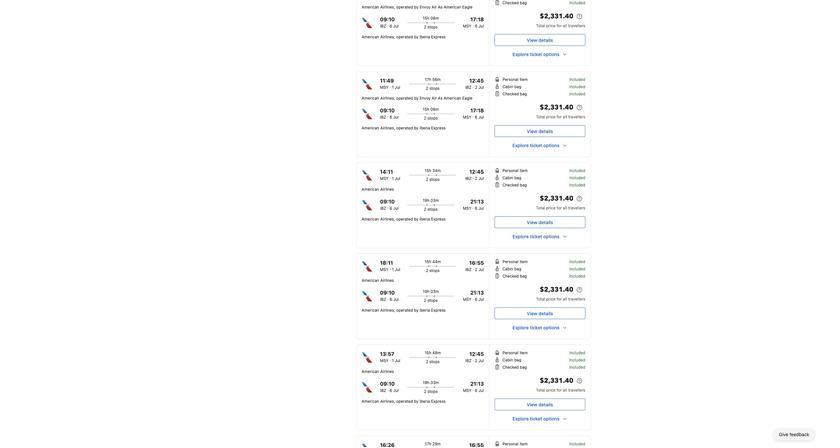 Task type: vqa. For each thing, say whether or not it's contained in the screenshot.


Task type: describe. For each thing, give the bounding box(es) containing it.
. inside 13:57 msy . 1 jul
[[390, 357, 391, 362]]

checked for 11:49
[[503, 91, 519, 96]]

56m
[[432, 77, 441, 82]]

item for 14:11
[[520, 168, 528, 173]]

5 operated from the top
[[396, 217, 413, 222]]

msy inside 18:11 msy . 1 jul
[[380, 267, 389, 272]]

6 operated from the top
[[396, 308, 413, 313]]

1 15h 08m from the top
[[423, 16, 439, 21]]

personal item for 14:11
[[503, 168, 528, 173]]

12:45 ibz . 2 jul for 14:11
[[465, 169, 484, 181]]

view for 11:49
[[527, 128, 538, 134]]

12:45 ibz . 2 jul for 11:49
[[465, 78, 484, 90]]

1 air from the top
[[432, 5, 437, 10]]

jul inside 14:11 msy . 1 jul
[[395, 176, 400, 181]]

3 airlines, from the top
[[380, 96, 395, 101]]

1 envoy from the top
[[420, 5, 431, 10]]

explore ticket options for 14:11
[[513, 234, 560, 239]]

$2,331.40 region for 18:11
[[495, 285, 585, 296]]

09:10 for 14:11
[[380, 199, 395, 205]]

1 american airlines, operated by envoy air as american eagle from the top
[[362, 5, 473, 10]]

2 by from the top
[[414, 34, 419, 39]]

1 checked bag from the top
[[503, 0, 527, 5]]

5 included from the top
[[569, 168, 585, 173]]

1 17:18 from the top
[[471, 16, 484, 22]]

1 by from the top
[[414, 5, 419, 10]]

13:57 msy . 1 jul
[[380, 351, 400, 363]]

express for 14:11
[[431, 217, 446, 222]]

1 checked from the top
[[503, 0, 519, 5]]

10 included from the top
[[569, 274, 585, 279]]

options for 11:49
[[543, 143, 560, 148]]

2 08m from the top
[[431, 107, 439, 112]]

american airlines for 13:57
[[362, 369, 394, 374]]

8 included from the top
[[569, 259, 585, 264]]

all for 14:11
[[563, 206, 567, 210]]

7 airlines, from the top
[[380, 399, 395, 404]]

1 explore from the top
[[513, 51, 529, 57]]

03m for 13:57
[[431, 380, 439, 385]]

explore ticket options button for 14:11
[[495, 231, 585, 243]]

american airlines, operated by iberia express for 11:49
[[362, 126, 446, 130]]

travellers for 13:57
[[568, 388, 585, 393]]

1 for 13:57
[[392, 358, 394, 363]]

1 details from the top
[[539, 37, 553, 43]]

15h 48m
[[425, 350, 441, 355]]

34m
[[433, 168, 441, 173]]

details for 13:57
[[539, 402, 553, 407]]

cabin for 18:11
[[503, 267, 513, 271]]

2 american airlines, operated by envoy air as american eagle from the top
[[362, 96, 473, 101]]

explore ticket options button for 11:49
[[495, 140, 585, 151]]

1 explore ticket options from the top
[[513, 51, 560, 57]]

21:13 for 13:57
[[470, 381, 484, 387]]

15h 44m
[[425, 259, 441, 264]]

03m for 18:11
[[431, 289, 439, 294]]

cabin bag for 11:49
[[503, 84, 521, 89]]

express for 13:57
[[431, 399, 446, 404]]

explore for 13:57
[[513, 416, 529, 422]]

price for 11:49
[[546, 114, 556, 119]]

19h for 14:11
[[423, 198, 430, 203]]

1 $2,331.40 from the top
[[540, 12, 574, 21]]

16:55 ibz . 2 jul
[[465, 260, 484, 272]]

1 view from the top
[[527, 37, 538, 43]]

explore for 14:11
[[513, 234, 529, 239]]

explore ticket options for 11:49
[[513, 143, 560, 148]]

7 operated from the top
[[396, 399, 413, 404]]

21:13 msy . 6 jul for 18:11
[[463, 290, 484, 302]]

checked bag for 18:11
[[503, 274, 527, 279]]

express for 18:11
[[431, 308, 446, 313]]

7 included from the top
[[569, 183, 585, 188]]

1 travellers from the top
[[568, 23, 585, 28]]

3 included from the top
[[569, 84, 585, 89]]

5 personal from the top
[[503, 442, 519, 447]]

1 $2,331.40 region from the top
[[495, 11, 585, 23]]

$2,331.40 for 11:49
[[540, 103, 574, 112]]

9 included from the top
[[569, 267, 585, 271]]

$2,331.40 region for 14:11
[[495, 193, 585, 205]]

4 operated from the top
[[396, 126, 413, 130]]

3 by from the top
[[414, 96, 419, 101]]

5 airlines, from the top
[[380, 217, 395, 222]]

15h for 13:57's $2,331.40 "region"
[[425, 350, 431, 355]]

1 all from the top
[[563, 23, 567, 28]]

for for 11:49
[[557, 114, 562, 119]]

4 by from the top
[[414, 126, 419, 130]]

11:49 msy . 1 jul
[[380, 78, 400, 90]]

view details button for 18:11
[[495, 308, 585, 319]]

1 17:18 msy . 6 jul from the top
[[463, 16, 484, 29]]

2 included from the top
[[569, 77, 585, 82]]

09:10 for 18:11
[[380, 290, 395, 296]]

12:45 ibz . 2 jul for 13:57
[[465, 351, 484, 363]]

2 air from the top
[[432, 96, 437, 101]]

price for 13:57
[[546, 388, 556, 393]]

total for 14:11
[[536, 206, 545, 210]]

personal for 11:49
[[503, 77, 519, 82]]

17h 56m
[[425, 77, 441, 82]]

1 eagle from the top
[[462, 5, 473, 10]]

15h 34m
[[425, 168, 441, 173]]

4 included from the top
[[569, 91, 585, 96]]

1 for 14:11
[[392, 176, 394, 181]]

. inside 16:55 ibz . 2 jul
[[473, 266, 474, 271]]

1 airlines, from the top
[[380, 5, 395, 10]]

msy inside 11:49 msy . 1 jul
[[380, 85, 389, 90]]

checked bag for 11:49
[[503, 91, 527, 96]]

give feedback button
[[774, 429, 815, 441]]

15h for $2,331.40 "region" for 14:11
[[425, 168, 431, 173]]

ticket for 18:11
[[530, 325, 542, 330]]

1 price from the top
[[546, 23, 556, 28]]

11:49
[[380, 78, 394, 84]]

iberia for 14:11
[[420, 217, 430, 222]]

airlines for 13:57
[[380, 369, 394, 374]]

american airlines for 14:11
[[362, 187, 394, 192]]

2 15h 08m from the top
[[423, 107, 439, 112]]

total price for all travellers for 18:11
[[536, 297, 585, 302]]

1 view details button from the top
[[495, 34, 585, 46]]

details for 14:11
[[539, 219, 553, 225]]

for for 18:11
[[557, 297, 562, 302]]

view details for 18:11
[[527, 311, 553, 316]]

1 american airlines, operated by iberia express from the top
[[362, 34, 446, 39]]

11 included from the top
[[569, 350, 585, 355]]

18:11
[[380, 260, 393, 266]]

12:45 for 11:49
[[470, 78, 484, 84]]

details for 11:49
[[539, 128, 553, 134]]

6 by from the top
[[414, 308, 419, 313]]

1 explore ticket options button from the top
[[495, 49, 585, 60]]

explore ticket options button for 13:57
[[495, 413, 585, 425]]

21:13 msy . 6 jul for 14:11
[[463, 199, 484, 211]]

1 ticket from the top
[[530, 51, 542, 57]]

2 eagle from the top
[[462, 96, 473, 101]]

13:57
[[380, 351, 394, 357]]

1 iberia from the top
[[420, 34, 430, 39]]

all for 11:49
[[563, 114, 567, 119]]

item for 13:57
[[520, 350, 528, 355]]

09:10 ibz . 6 jul for 11:49
[[380, 108, 399, 120]]

1 as from the top
[[438, 5, 443, 10]]

feedback
[[790, 432, 809, 437]]

14:11
[[380, 169, 393, 175]]

4 airlines, from the top
[[380, 126, 395, 130]]

2 inside 16:55 ibz . 2 jul
[[475, 267, 477, 272]]

1 view details from the top
[[527, 37, 553, 43]]

2 airlines, from the top
[[380, 34, 395, 39]]

personal for 13:57
[[503, 350, 519, 355]]

2 17:18 msy . 6 jul from the top
[[463, 108, 484, 120]]

ibz inside 16:55 ibz . 2 jul
[[465, 267, 472, 272]]

ticket for 11:49
[[530, 143, 542, 148]]

2 operated from the top
[[396, 34, 413, 39]]

2 as from the top
[[438, 96, 443, 101]]

2 envoy from the top
[[420, 96, 431, 101]]

total price for all travellers for 13:57
[[536, 388, 585, 393]]

view details for 14:11
[[527, 219, 553, 225]]

msy inside 13:57 msy . 1 jul
[[380, 358, 389, 363]]

for for 14:11
[[557, 206, 562, 210]]

1 express from the top
[[431, 34, 446, 39]]

19h for 13:57
[[423, 380, 430, 385]]

total for 18:11
[[536, 297, 545, 302]]

1 options from the top
[[543, 51, 560, 57]]

19h 03m for 13:57
[[423, 380, 439, 385]]

cabin for 14:11
[[503, 175, 513, 180]]

. inside 11:49 msy . 1 jul
[[390, 84, 391, 89]]

19h 03m for 14:11
[[423, 198, 439, 203]]

1 included from the top
[[569, 0, 585, 5]]



Task type: locate. For each thing, give the bounding box(es) containing it.
17h left 29m
[[425, 442, 431, 447]]

personal item for 18:11
[[503, 259, 528, 264]]

1 vertical spatial 17h
[[425, 442, 431, 447]]

1 vertical spatial 12:45 ibz . 2 jul
[[465, 169, 484, 181]]

1 inside 11:49 msy . 1 jul
[[392, 85, 394, 90]]

iberia for 11:49
[[420, 126, 430, 130]]

0 vertical spatial 15h 08m
[[423, 16, 439, 21]]

5 view from the top
[[527, 402, 538, 407]]

1
[[392, 85, 394, 90], [392, 176, 394, 181], [392, 267, 394, 272], [392, 358, 394, 363]]

options
[[543, 51, 560, 57], [543, 143, 560, 148], [543, 234, 560, 239], [543, 325, 560, 330], [543, 416, 560, 422]]

all for 18:11
[[563, 297, 567, 302]]

american airlines down 14:11 msy . 1 jul
[[362, 187, 394, 192]]

2 vertical spatial 12:45 ibz . 2 jul
[[465, 351, 484, 363]]

5 explore from the top
[[513, 416, 529, 422]]

explore ticket options
[[513, 51, 560, 57], [513, 143, 560, 148], [513, 234, 560, 239], [513, 325, 560, 330], [513, 416, 560, 422]]

21:13 msy . 6 jul
[[463, 199, 484, 211], [463, 290, 484, 302], [463, 381, 484, 393]]

travellers for 18:11
[[568, 297, 585, 302]]

0 vertical spatial 03m
[[431, 198, 439, 203]]

price for 14:11
[[546, 206, 556, 210]]

view
[[527, 37, 538, 43], [527, 128, 538, 134], [527, 219, 538, 225], [527, 311, 538, 316], [527, 402, 538, 407]]

2 12:45 ibz . 2 jul from the top
[[465, 169, 484, 181]]

19h
[[423, 198, 430, 203], [423, 289, 430, 294], [423, 380, 430, 385]]

4 view details from the top
[[527, 311, 553, 316]]

price for 18:11
[[546, 297, 556, 302]]

1 vertical spatial as
[[438, 96, 443, 101]]

personal for 18:11
[[503, 259, 519, 264]]

details for 18:11
[[539, 311, 553, 316]]

1 down 14:11 at the left top of page
[[392, 176, 394, 181]]

total for 13:57
[[536, 388, 545, 393]]

3 all from the top
[[563, 206, 567, 210]]

. inside 18:11 msy . 1 jul
[[390, 266, 391, 271]]

03m down 15h 48m
[[431, 380, 439, 385]]

3 personal item from the top
[[503, 259, 528, 264]]

12:45
[[470, 78, 484, 84], [470, 169, 484, 175], [470, 351, 484, 357]]

msy inside 14:11 msy . 1 jul
[[380, 176, 389, 181]]

explore ticket options button for 18:11
[[495, 322, 585, 334]]

1 12:45 from the top
[[470, 78, 484, 84]]

checked for 13:57
[[503, 365, 519, 370]]

jul inside 16:55 ibz . 2 jul
[[479, 267, 484, 272]]

jul inside 18:11 msy . 1 jul
[[395, 267, 400, 272]]

12:45 for 13:57
[[470, 351, 484, 357]]

$2,331.40 for 13:57
[[540, 376, 574, 385]]

21:13
[[470, 199, 484, 205], [470, 290, 484, 296], [470, 381, 484, 387]]

cabin bag
[[503, 84, 521, 89], [503, 175, 521, 180], [503, 267, 521, 271], [503, 358, 521, 363]]

jul
[[393, 24, 399, 29], [479, 24, 484, 29], [395, 85, 400, 90], [479, 85, 484, 90], [393, 115, 399, 120], [479, 115, 484, 120], [395, 176, 400, 181], [479, 176, 484, 181], [393, 206, 399, 211], [479, 206, 484, 211], [395, 267, 400, 272], [479, 267, 484, 272], [393, 297, 399, 302], [479, 297, 484, 302], [395, 358, 400, 363], [479, 358, 484, 363], [393, 388, 399, 393], [479, 388, 484, 393]]

for for 13:57
[[557, 388, 562, 393]]

2 cabin from the top
[[503, 175, 513, 180]]

2 ticket from the top
[[530, 143, 542, 148]]

airlines down 14:11 msy . 1 jul
[[380, 187, 394, 192]]

1 vertical spatial air
[[432, 96, 437, 101]]

1 for from the top
[[557, 23, 562, 28]]

0 vertical spatial 12:45
[[470, 78, 484, 84]]

2 vertical spatial airlines
[[380, 369, 394, 374]]

1 08m from the top
[[431, 16, 439, 21]]

15h 08m
[[423, 16, 439, 21], [423, 107, 439, 112]]

1 vertical spatial american airlines, operated by envoy air as american eagle
[[362, 96, 473, 101]]

1 vertical spatial 15h 08m
[[423, 107, 439, 112]]

options for 18:11
[[543, 325, 560, 330]]

5 explore ticket options button from the top
[[495, 413, 585, 425]]

48m
[[432, 350, 441, 355]]

0 vertical spatial 21:13 msy . 6 jul
[[463, 199, 484, 211]]

19h 03m down 15h 34m
[[423, 198, 439, 203]]

19h 03m
[[423, 198, 439, 203], [423, 289, 439, 294], [423, 380, 439, 385]]

21:13 for 14:11
[[470, 199, 484, 205]]

airlines for 18:11
[[380, 278, 394, 283]]

0 vertical spatial 17:18 msy . 6 jul
[[463, 16, 484, 29]]

view details button
[[495, 34, 585, 46], [495, 125, 585, 137], [495, 216, 585, 228], [495, 308, 585, 319], [495, 399, 585, 410]]

08m
[[431, 16, 439, 21], [431, 107, 439, 112]]

4 price from the top
[[546, 297, 556, 302]]

0 vertical spatial 19h
[[423, 198, 430, 203]]

12 included from the top
[[569, 358, 585, 363]]

1 vertical spatial 21:13 msy . 6 jul
[[463, 290, 484, 302]]

1 vertical spatial 17:18 msy . 6 jul
[[463, 108, 484, 120]]

1 vertical spatial 19h 03m
[[423, 289, 439, 294]]

operated
[[396, 5, 413, 10], [396, 34, 413, 39], [396, 96, 413, 101], [396, 126, 413, 130], [396, 217, 413, 222], [396, 308, 413, 313], [396, 399, 413, 404]]

3 cabin from the top
[[503, 267, 513, 271]]

total
[[536, 23, 545, 28], [536, 114, 545, 119], [536, 206, 545, 210], [536, 297, 545, 302], [536, 388, 545, 393]]

.
[[387, 22, 389, 27], [473, 22, 474, 27], [390, 84, 391, 89], [473, 84, 474, 89], [387, 113, 389, 118], [473, 113, 474, 118], [390, 175, 391, 180], [473, 175, 474, 180], [387, 205, 389, 209], [473, 205, 474, 209], [390, 266, 391, 271], [473, 266, 474, 271], [387, 296, 389, 301], [473, 296, 474, 301], [390, 357, 391, 362], [473, 357, 474, 362], [387, 387, 389, 392], [473, 387, 474, 392]]

14 included from the top
[[569, 442, 585, 447]]

iberia for 13:57
[[420, 399, 430, 404]]

19h down 15h 48m
[[423, 380, 430, 385]]

4 american airlines, operated by iberia express from the top
[[362, 308, 446, 313]]

2 vertical spatial 03m
[[431, 380, 439, 385]]

american
[[362, 5, 379, 10], [444, 5, 461, 10], [362, 34, 379, 39], [362, 96, 379, 101], [444, 96, 461, 101], [362, 126, 379, 130], [362, 187, 379, 192], [362, 217, 379, 222], [362, 278, 379, 283], [362, 308, 379, 313], [362, 369, 379, 374], [362, 399, 379, 404]]

0 vertical spatial envoy
[[420, 5, 431, 10]]

3 total from the top
[[536, 206, 545, 210]]

5 personal item from the top
[[503, 442, 528, 447]]

1 vertical spatial 19h
[[423, 289, 430, 294]]

2 total price for all travellers from the top
[[536, 114, 585, 119]]

american airlines
[[362, 187, 394, 192], [362, 278, 394, 283], [362, 369, 394, 374]]

1 vertical spatial 12:45
[[470, 169, 484, 175]]

$2,331.40 region for 11:49
[[495, 102, 585, 114]]

29m
[[432, 442, 441, 447]]

american airlines down 18:11 msy . 1 jul
[[362, 278, 394, 283]]

3 options from the top
[[543, 234, 560, 239]]

cabin bag for 14:11
[[503, 175, 521, 180]]

2
[[424, 25, 426, 30], [475, 85, 477, 90], [426, 86, 428, 91], [424, 116, 426, 121], [475, 176, 477, 181], [426, 177, 428, 182], [424, 207, 426, 212], [475, 267, 477, 272], [426, 268, 428, 273], [424, 298, 426, 303], [475, 358, 477, 363], [426, 359, 428, 364], [424, 389, 426, 394]]

0 vertical spatial 21:13
[[470, 199, 484, 205]]

airlines for 14:11
[[380, 187, 394, 192]]

2 vertical spatial 21:13 msy . 6 jul
[[463, 381, 484, 393]]

5 checked bag from the top
[[503, 365, 527, 370]]

explore ticket options for 13:57
[[513, 416, 560, 422]]

2 17:18 from the top
[[471, 108, 484, 113]]

travellers for 14:11
[[568, 206, 585, 210]]

explore ticket options for 18:11
[[513, 325, 560, 330]]

3 ticket from the top
[[530, 234, 542, 239]]

5 by from the top
[[414, 217, 419, 222]]

checked
[[503, 0, 519, 5], [503, 91, 519, 96], [503, 183, 519, 188], [503, 274, 519, 279], [503, 365, 519, 370]]

09:10 for 11:49
[[380, 108, 395, 113]]

4 options from the top
[[543, 325, 560, 330]]

personal item
[[503, 77, 528, 82], [503, 168, 528, 173], [503, 259, 528, 264], [503, 350, 528, 355], [503, 442, 528, 447]]

0 vertical spatial 12:45 ibz . 2 jul
[[465, 78, 484, 90]]

total price for all travellers for 11:49
[[536, 114, 585, 119]]

2 stops
[[424, 25, 438, 30], [426, 86, 440, 91], [424, 116, 438, 121], [426, 177, 440, 182], [424, 207, 438, 212], [426, 268, 440, 273], [424, 298, 438, 303], [426, 359, 440, 364], [424, 389, 438, 394]]

1 vertical spatial envoy
[[420, 96, 431, 101]]

. inside 14:11 msy . 1 jul
[[390, 175, 391, 180]]

0 vertical spatial as
[[438, 5, 443, 10]]

view details for 13:57
[[527, 402, 553, 407]]

view for 13:57
[[527, 402, 538, 407]]

1 inside 18:11 msy . 1 jul
[[392, 267, 394, 272]]

1 total from the top
[[536, 23, 545, 28]]

4 express from the top
[[431, 308, 446, 313]]

2 vertical spatial american airlines
[[362, 369, 394, 374]]

item
[[520, 77, 528, 82], [520, 168, 528, 173], [520, 259, 528, 264], [520, 350, 528, 355], [520, 442, 528, 447]]

19h 03m down '15h 44m'
[[423, 289, 439, 294]]

cabin bag for 18:11
[[503, 267, 521, 271]]

18:11 msy . 1 jul
[[380, 260, 400, 272]]

4 details from the top
[[539, 311, 553, 316]]

5 american airlines, operated by iberia express from the top
[[362, 399, 446, 404]]

airlines,
[[380, 5, 395, 10], [380, 34, 395, 39], [380, 96, 395, 101], [380, 126, 395, 130], [380, 217, 395, 222], [380, 308, 395, 313], [380, 399, 395, 404]]

1 american airlines from the top
[[362, 187, 394, 192]]

as
[[438, 5, 443, 10], [438, 96, 443, 101]]

1 vertical spatial eagle
[[462, 96, 473, 101]]

2 $2,331.40 from the top
[[540, 103, 574, 112]]

4 view details button from the top
[[495, 308, 585, 319]]

explore for 11:49
[[513, 143, 529, 148]]

4 explore from the top
[[513, 325, 529, 330]]

4 checked bag from the top
[[503, 274, 527, 279]]

1 09:10 ibz . 6 jul from the top
[[380, 16, 399, 29]]

0 vertical spatial airlines
[[380, 187, 394, 192]]

checked bag for 13:57
[[503, 365, 527, 370]]

american airlines down 13:57 msy . 1 jul
[[362, 369, 394, 374]]

airlines
[[380, 187, 394, 192], [380, 278, 394, 283], [380, 369, 394, 374]]

6 included from the top
[[569, 175, 585, 180]]

$2,331.40 for 18:11
[[540, 285, 574, 294]]

1 vertical spatial 03m
[[431, 289, 439, 294]]

1 cabin bag from the top
[[503, 84, 521, 89]]

2 details from the top
[[539, 128, 553, 134]]

air
[[432, 5, 437, 10], [432, 96, 437, 101]]

2 09:10 from the top
[[380, 108, 395, 113]]

give
[[779, 432, 789, 437]]

2 vertical spatial 19h 03m
[[423, 380, 439, 385]]

1 vertical spatial airlines
[[380, 278, 394, 283]]

1 inside 13:57 msy . 1 jul
[[392, 358, 394, 363]]

3 view details from the top
[[527, 219, 553, 225]]

19h 03m down 15h 48m
[[423, 380, 439, 385]]

1 inside 14:11 msy . 1 jul
[[392, 176, 394, 181]]

american airlines, operated by iberia express
[[362, 34, 446, 39], [362, 126, 446, 130], [362, 217, 446, 222], [362, 308, 446, 313], [362, 399, 446, 404]]

09:10 ibz . 6 jul
[[380, 16, 399, 29], [380, 108, 399, 120], [380, 199, 399, 211], [380, 290, 399, 302], [380, 381, 399, 393]]

american airlines for 18:11
[[362, 278, 394, 283]]

checked bag
[[503, 0, 527, 5], [503, 91, 527, 96], [503, 183, 527, 188], [503, 274, 527, 279], [503, 365, 527, 370]]

1 down 11:49
[[392, 85, 394, 90]]

for
[[557, 23, 562, 28], [557, 114, 562, 119], [557, 206, 562, 210], [557, 297, 562, 302], [557, 388, 562, 393]]

17:18 msy . 6 jul
[[463, 16, 484, 29], [463, 108, 484, 120]]

17h for 17h 29m
[[425, 442, 431, 447]]

1 operated from the top
[[396, 5, 413, 10]]

view for 14:11
[[527, 219, 538, 225]]

personal
[[503, 77, 519, 82], [503, 168, 519, 173], [503, 259, 519, 264], [503, 350, 519, 355], [503, 442, 519, 447]]

3 $2,331.40 from the top
[[540, 194, 574, 203]]

1 17h from the top
[[425, 77, 431, 82]]

17h left 56m
[[425, 77, 431, 82]]

5 details from the top
[[539, 402, 553, 407]]

5 travellers from the top
[[568, 388, 585, 393]]

4 explore ticket options from the top
[[513, 325, 560, 330]]

1 vertical spatial american airlines
[[362, 278, 394, 283]]

explore ticket options button
[[495, 49, 585, 60], [495, 140, 585, 151], [495, 231, 585, 243], [495, 322, 585, 334], [495, 413, 585, 425]]

4 personal item from the top
[[503, 350, 528, 355]]

4 total from the top
[[536, 297, 545, 302]]

msy
[[463, 24, 472, 29], [380, 85, 389, 90], [463, 115, 472, 120], [380, 176, 389, 181], [463, 206, 472, 211], [380, 267, 389, 272], [463, 297, 472, 302], [380, 358, 389, 363], [463, 388, 472, 393]]

5 09:10 ibz . 6 jul from the top
[[380, 381, 399, 393]]

view details for 11:49
[[527, 128, 553, 134]]

eagle
[[462, 5, 473, 10], [462, 96, 473, 101]]

4 ticket from the top
[[530, 325, 542, 330]]

44m
[[432, 259, 441, 264]]

21:13 for 18:11
[[470, 290, 484, 296]]

3 checked from the top
[[503, 183, 519, 188]]

iberia
[[420, 34, 430, 39], [420, 126, 430, 130], [420, 217, 430, 222], [420, 308, 430, 313], [420, 399, 430, 404]]

airlines down 18:11 msy . 1 jul
[[380, 278, 394, 283]]

6
[[390, 24, 392, 29], [475, 24, 477, 29], [390, 115, 392, 120], [475, 115, 477, 120], [390, 206, 392, 211], [475, 206, 477, 211], [390, 297, 392, 302], [475, 297, 477, 302], [390, 388, 392, 393], [475, 388, 477, 393]]

american airlines, operated by iberia express for 14:11
[[362, 217, 446, 222]]

3 19h from the top
[[423, 380, 430, 385]]

travellers
[[568, 23, 585, 28], [568, 114, 585, 119], [568, 206, 585, 210], [568, 297, 585, 302], [568, 388, 585, 393]]

7 by from the top
[[414, 399, 419, 404]]

3 1 from the top
[[392, 267, 394, 272]]

03m
[[431, 198, 439, 203], [431, 289, 439, 294], [431, 380, 439, 385]]

0 vertical spatial 17h
[[425, 77, 431, 82]]

2 vertical spatial 12:45
[[470, 351, 484, 357]]

1 09:10 from the top
[[380, 16, 395, 22]]

2 travellers from the top
[[568, 114, 585, 119]]

view details
[[527, 37, 553, 43], [527, 128, 553, 134], [527, 219, 553, 225], [527, 311, 553, 316], [527, 402, 553, 407]]

bag
[[520, 0, 527, 5], [514, 84, 521, 89], [520, 91, 527, 96], [514, 175, 521, 180], [520, 183, 527, 188], [514, 267, 521, 271], [520, 274, 527, 279], [514, 358, 521, 363], [520, 365, 527, 370]]

checked for 14:11
[[503, 183, 519, 188]]

2 options from the top
[[543, 143, 560, 148]]

03m down 15h 34m
[[431, 198, 439, 203]]

ibz
[[380, 24, 386, 29], [465, 85, 472, 90], [380, 115, 386, 120], [465, 176, 472, 181], [380, 206, 386, 211], [465, 267, 472, 272], [380, 297, 386, 302], [465, 358, 472, 363], [380, 388, 386, 393]]

15h for $2,331.40 "region" associated with 18:11
[[425, 259, 431, 264]]

0 vertical spatial american airlines, operated by envoy air as american eagle
[[362, 5, 473, 10]]

american airlines, operated by envoy air as american eagle
[[362, 5, 473, 10], [362, 96, 473, 101]]

0 vertical spatial eagle
[[462, 5, 473, 10]]

09:10
[[380, 16, 395, 22], [380, 108, 395, 113], [380, 199, 395, 205], [380, 290, 395, 296], [380, 381, 395, 387]]

1 vertical spatial 17:18
[[471, 108, 484, 113]]

cabin bag for 13:57
[[503, 358, 521, 363]]

1 for 18:11
[[392, 267, 394, 272]]

1 total price for all travellers from the top
[[536, 23, 585, 28]]

total price for all travellers for 14:11
[[536, 206, 585, 210]]

0 vertical spatial air
[[432, 5, 437, 10]]

19h for 18:11
[[423, 289, 430, 294]]

4 total price for all travellers from the top
[[536, 297, 585, 302]]

15h
[[423, 16, 429, 21], [423, 107, 429, 112], [425, 168, 431, 173], [425, 259, 431, 264], [425, 350, 431, 355]]

2 all from the top
[[563, 114, 567, 119]]

0 vertical spatial 08m
[[431, 16, 439, 21]]

12:45 for 14:11
[[470, 169, 484, 175]]

3 item from the top
[[520, 259, 528, 264]]

1 down the 18:11
[[392, 267, 394, 272]]

5 item from the top
[[520, 442, 528, 447]]

explore
[[513, 51, 529, 57], [513, 143, 529, 148], [513, 234, 529, 239], [513, 325, 529, 330], [513, 416, 529, 422]]

jul inside 13:57 msy . 1 jul
[[395, 358, 400, 363]]

0 vertical spatial american airlines
[[362, 187, 394, 192]]

options for 14:11
[[543, 234, 560, 239]]

give feedback
[[779, 432, 809, 437]]

$2,331.40 region
[[495, 11, 585, 23], [495, 102, 585, 114], [495, 193, 585, 205], [495, 285, 585, 296], [495, 376, 585, 388]]

09:10 ibz . 6 jul for 14:11
[[380, 199, 399, 211]]

express
[[431, 34, 446, 39], [431, 126, 446, 130], [431, 217, 446, 222], [431, 308, 446, 313], [431, 399, 446, 404]]

iberia for 18:11
[[420, 308, 430, 313]]

$2,331.40
[[540, 12, 574, 21], [540, 103, 574, 112], [540, 194, 574, 203], [540, 285, 574, 294], [540, 376, 574, 385]]

cabin
[[503, 84, 513, 89], [503, 175, 513, 180], [503, 267, 513, 271], [503, 358, 513, 363]]

view details button for 11:49
[[495, 125, 585, 137]]

airlines down 13:57 msy . 1 jul
[[380, 369, 394, 374]]

1 vertical spatial 21:13
[[470, 290, 484, 296]]

2 19h from the top
[[423, 289, 430, 294]]

price
[[546, 23, 556, 28], [546, 114, 556, 119], [546, 206, 556, 210], [546, 297, 556, 302], [546, 388, 556, 393]]

3 19h 03m from the top
[[423, 380, 439, 385]]

all
[[563, 23, 567, 28], [563, 114, 567, 119], [563, 206, 567, 210], [563, 297, 567, 302], [563, 388, 567, 393]]

1 21:13 msy . 6 jul from the top
[[463, 199, 484, 211]]

2 vertical spatial 21:13
[[470, 381, 484, 387]]

included
[[569, 0, 585, 5], [569, 77, 585, 82], [569, 84, 585, 89], [569, 91, 585, 96], [569, 168, 585, 173], [569, 175, 585, 180], [569, 183, 585, 188], [569, 259, 585, 264], [569, 267, 585, 271], [569, 274, 585, 279], [569, 350, 585, 355], [569, 358, 585, 363], [569, 365, 585, 370], [569, 442, 585, 447]]

personal item for 11:49
[[503, 77, 528, 82]]

explore for 18:11
[[513, 325, 529, 330]]

03m down '15h 44m'
[[431, 289, 439, 294]]

personal for 14:11
[[503, 168, 519, 173]]

2 item from the top
[[520, 168, 528, 173]]

14:11 msy . 1 jul
[[380, 169, 400, 181]]

american airlines, operated by iberia express for 18:11
[[362, 308, 446, 313]]

5 express from the top
[[431, 399, 446, 404]]

view for 18:11
[[527, 311, 538, 316]]

envoy
[[420, 5, 431, 10], [420, 96, 431, 101]]

17:18
[[471, 16, 484, 22], [471, 108, 484, 113]]

0 vertical spatial 19h 03m
[[423, 198, 439, 203]]

19h down 15h 34m
[[423, 198, 430, 203]]

1 vertical spatial 08m
[[431, 107, 439, 112]]

09:10 ibz . 6 jul for 18:11
[[380, 290, 399, 302]]

0 vertical spatial 17:18
[[471, 16, 484, 22]]

total for 11:49
[[536, 114, 545, 119]]

2 vertical spatial 19h
[[423, 380, 430, 385]]

17h 29m
[[425, 442, 441, 447]]

cabin for 13:57
[[503, 358, 513, 363]]

5 iberia from the top
[[420, 399, 430, 404]]

6 airlines, from the top
[[380, 308, 395, 313]]

4 cabin bag from the top
[[503, 358, 521, 363]]

2 express from the top
[[431, 126, 446, 130]]

jul inside 11:49 msy . 1 jul
[[395, 85, 400, 90]]

total price for all travellers
[[536, 23, 585, 28], [536, 114, 585, 119], [536, 206, 585, 210], [536, 297, 585, 302], [536, 388, 585, 393]]

1 down 13:57
[[392, 358, 394, 363]]

3 operated from the top
[[396, 96, 413, 101]]

details
[[539, 37, 553, 43], [539, 128, 553, 134], [539, 219, 553, 225], [539, 311, 553, 316], [539, 402, 553, 407]]

2 personal item from the top
[[503, 168, 528, 173]]

item for 18:11
[[520, 259, 528, 264]]

by
[[414, 5, 419, 10], [414, 34, 419, 39], [414, 96, 419, 101], [414, 126, 419, 130], [414, 217, 419, 222], [414, 308, 419, 313], [414, 399, 419, 404]]

options for 13:57
[[543, 416, 560, 422]]

5 options from the top
[[543, 416, 560, 422]]

12:45 ibz . 2 jul
[[465, 78, 484, 90], [465, 169, 484, 181], [465, 351, 484, 363]]

stops
[[428, 25, 438, 30], [430, 86, 440, 91], [428, 116, 438, 121], [430, 177, 440, 182], [428, 207, 438, 212], [430, 268, 440, 273], [428, 298, 438, 303], [430, 359, 440, 364], [428, 389, 438, 394]]

17h
[[425, 77, 431, 82], [425, 442, 431, 447]]

2 view details from the top
[[527, 128, 553, 134]]

ticket
[[530, 51, 542, 57], [530, 143, 542, 148], [530, 234, 542, 239], [530, 325, 542, 330], [530, 416, 542, 422]]

item for 11:49
[[520, 77, 528, 82]]

travellers for 11:49
[[568, 114, 585, 119]]

17h for 17h 56m
[[425, 77, 431, 82]]

express for 11:49
[[431, 126, 446, 130]]

4 checked from the top
[[503, 274, 519, 279]]

view details button for 14:11
[[495, 216, 585, 228]]

2 price from the top
[[546, 114, 556, 119]]

13 included from the top
[[569, 365, 585, 370]]

3 checked bag from the top
[[503, 183, 527, 188]]

3 09:10 ibz . 6 jul from the top
[[380, 199, 399, 211]]

19h down '15h 44m'
[[423, 289, 430, 294]]

16:55
[[469, 260, 484, 266]]

5 price from the top
[[546, 388, 556, 393]]



